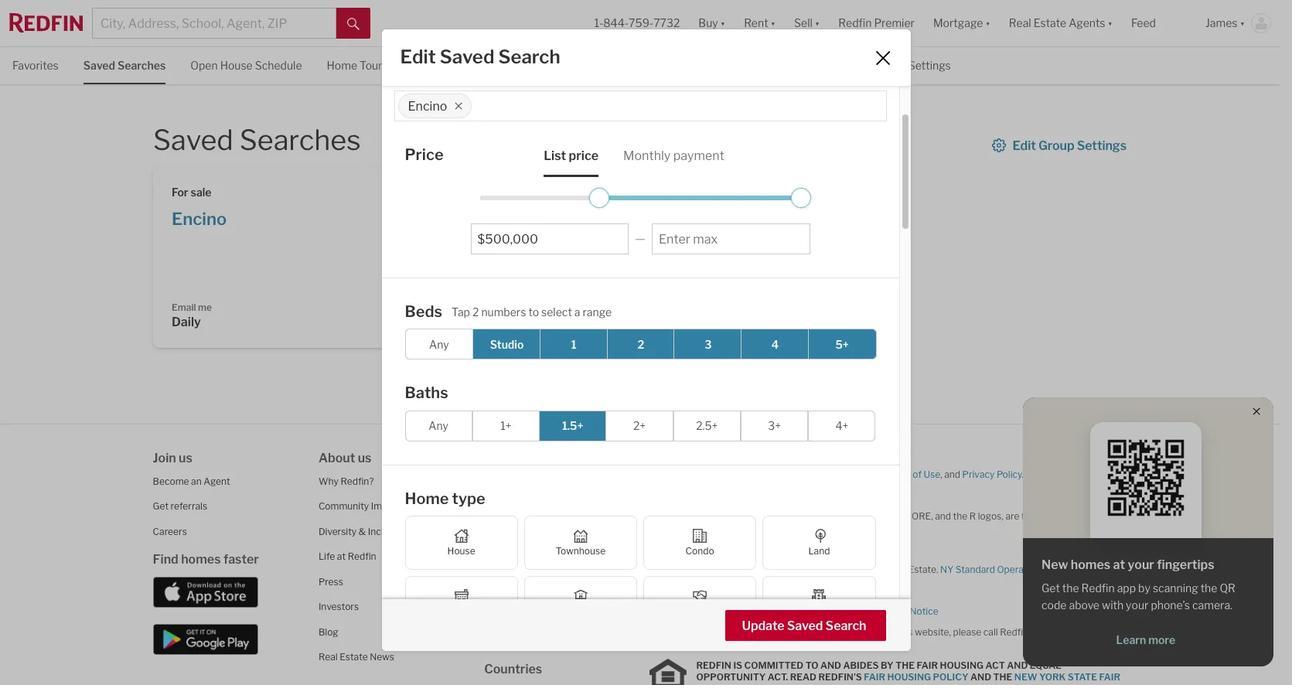 Task type: locate. For each thing, give the bounding box(es) containing it.
1 vertical spatial 759-
[[711, 638, 732, 649]]

redfin and all redfin variants, title forward, walk score, and the r logos, are trademarks of redfin corporation, registered or pending in the uspto.
[[650, 510, 1113, 533]]

standard
[[956, 563, 995, 575]]

1 horizontal spatial or
[[787, 626, 797, 638]]

1 horizontal spatial agent
[[438, 59, 469, 72]]

open
[[190, 59, 218, 72]]

None checkbox
[[524, 576, 637, 631], [763, 576, 876, 631], [524, 576, 637, 631], [763, 576, 876, 631]]

Any checkbox
[[405, 329, 473, 360]]

2 any from the top
[[429, 419, 449, 433]]

edit saved search
[[400, 45, 560, 68]]

to left do
[[727, 563, 737, 575]]

about up why
[[319, 450, 355, 465]]

0 vertical spatial house
[[220, 59, 253, 72]]

or left pending
[[753, 522, 762, 533]]

redfin right trademarks
[[1085, 510, 1113, 522]]

if
[[650, 626, 656, 638]]

equal housing opportunity image
[[650, 659, 687, 685]]

1-844-759-7732 link up "edit saved search" element
[[594, 17, 680, 30]]

1 horizontal spatial home
[[405, 489, 449, 508]]

2 right tap
[[473, 306, 479, 319]]

City, Address, School, Agent, ZIP search field
[[92, 8, 336, 39]]

price
[[569, 148, 599, 163]]

1.5+
[[562, 419, 584, 433]]

new right operating
[[1042, 558, 1068, 572]]

0 vertical spatial .
[[1022, 468, 1024, 480]]

7732
[[654, 17, 680, 30], [732, 638, 755, 649]]

0 vertical spatial ,
[[941, 468, 942, 480]]

2 inside 'checkbox'
[[638, 338, 645, 351]]

get referrals
[[153, 500, 207, 512]]

0 horizontal spatial 1-
[[594, 17, 603, 30]]

1 horizontal spatial in
[[801, 522, 809, 533]]

0 horizontal spatial a
[[574, 306, 580, 319]]

. right privacy
[[1022, 468, 1024, 480]]

option group containing house
[[405, 516, 876, 631]]

1 horizontal spatial .
[[1022, 468, 1024, 480]]

2 vertical spatial option group
[[405, 516, 876, 631]]

2.5+ radio
[[673, 411, 741, 442]]

0 horizontal spatial search
[[498, 45, 560, 68]]

your agent link
[[413, 47, 469, 82]]

search
[[498, 45, 560, 68], [826, 618, 867, 633]]

saved right favorites
[[83, 59, 115, 72]]

get up code
[[1042, 582, 1060, 595]]

app install qr code image
[[1103, 435, 1189, 521]]

2 horizontal spatial us
[[513, 450, 526, 465]]

0 horizontal spatial are
[[676, 626, 690, 638]]

redfin up above
[[1082, 582, 1115, 595]]

at right life
[[337, 551, 346, 562]]

edit saved search dialog
[[382, 29, 911, 685]]

1 vertical spatial in
[[792, 563, 799, 575]]

0 horizontal spatial ,
[[811, 605, 813, 617]]

0 horizontal spatial us
[[179, 450, 192, 465]]

the right by
[[896, 660, 915, 671]]

0 horizontal spatial of
[[913, 468, 922, 480]]

home inside home tours link
[[327, 59, 357, 72]]

real down blog "button"
[[319, 651, 338, 663]]

about up the using
[[697, 605, 724, 617]]

1 us from the left
[[179, 450, 192, 465]]

search inside update saved search button
[[826, 618, 867, 633]]

0 horizontal spatial homes
[[181, 552, 221, 567]]

subsidiaries
[[484, 552, 556, 567]]

an
[[191, 475, 202, 487]]

Condo checkbox
[[643, 516, 757, 570]]

2 horizontal spatial housing
[[940, 660, 984, 671]]

agent
[[438, 59, 469, 72], [204, 475, 230, 487]]

blog
[[319, 626, 338, 638]]

1 vertical spatial encino
[[172, 209, 227, 229]]

terms of use , and privacy policy .
[[884, 468, 1024, 480]]

2 option group from the top
[[405, 411, 876, 442]]

settings right 'account'
[[909, 59, 951, 72]]

Studio checkbox
[[473, 329, 541, 360]]

0 vertical spatial a
[[574, 306, 580, 319]]

0 horizontal spatial edit
[[400, 45, 436, 68]]

diversity
[[319, 525, 357, 537]]

1 vertical spatial house
[[447, 546, 475, 557]]

1 horizontal spatial get
[[1042, 582, 1060, 595]]

remove encino image
[[454, 102, 463, 111]]

to for select
[[529, 306, 539, 319]]

your down the by
[[1126, 599, 1149, 612]]

, left privacy
[[941, 468, 942, 480]]

and
[[820, 660, 841, 671], [1007, 660, 1028, 671], [971, 671, 992, 683]]

edit left group
[[1013, 138, 1036, 153]]

Enter max text field
[[659, 232, 803, 247]]

new down land
[[801, 563, 821, 575]]

at up app
[[1113, 558, 1125, 572]]

estate left news
[[340, 651, 368, 663]]

and right policy
[[971, 671, 992, 683]]

1 vertical spatial of
[[1074, 510, 1083, 522]]

1 vertical spatial to
[[727, 563, 737, 575]]

homes up above
[[1071, 558, 1111, 572]]

0 horizontal spatial 844-
[[603, 17, 629, 30]]

news
[[370, 651, 394, 663]]

home left loans
[[532, 602, 558, 614]]

1 horizontal spatial house
[[447, 546, 475, 557]]

favorites
[[12, 59, 59, 72]]

settings right group
[[1077, 138, 1127, 153]]

house down type at left
[[447, 546, 475, 557]]

0 vertical spatial 7732
[[654, 17, 680, 30]]

a
[[574, 306, 580, 319], [717, 626, 722, 638]]

home left tours
[[327, 59, 357, 72]]

your
[[1128, 558, 1155, 572], [1126, 599, 1149, 612]]

us up the redfin?
[[358, 450, 372, 465]]

1 horizontal spatial 1-
[[681, 638, 689, 649]]

844- up "edit saved search" element
[[603, 17, 629, 30]]

3 us from the left
[[513, 450, 526, 465]]

0 horizontal spatial get
[[153, 500, 169, 512]]

1 horizontal spatial 844-
[[689, 638, 711, 649]]

get up careers
[[153, 500, 169, 512]]

estate down do
[[726, 584, 755, 596]]

walk
[[870, 510, 897, 522]]

are right you
[[676, 626, 690, 638]]

get for get referrals
[[153, 500, 169, 512]]

2 checkbox
[[607, 329, 675, 360]]

find down careers button
[[153, 552, 178, 567]]

help
[[484, 500, 504, 512]]

the left new
[[993, 671, 1013, 683]]

new york state fair housing notice
[[696, 671, 1121, 685]]

at right the help
[[671, 638, 679, 649]]

1 horizontal spatial a
[[717, 626, 722, 638]]

bay
[[484, 602, 501, 614]]

1 horizontal spatial new
[[801, 563, 821, 575]]

real down licensed
[[705, 584, 724, 596]]

are right logos,
[[1006, 510, 1020, 522]]

your up the by
[[1128, 558, 1155, 572]]

0 horizontal spatial about
[[319, 450, 355, 465]]

of
[[913, 468, 922, 480], [1074, 510, 1083, 522]]

equal
[[1030, 660, 1062, 671]]

1
[[571, 338, 577, 351]]

or inside if you are using a screen reader, or having trouble reading this website, please call redfin customer support for help at
[[787, 626, 797, 638]]

4+ radio
[[808, 411, 876, 442]]

0 vertical spatial 1-844-759-7732 link
[[594, 17, 680, 30]]

new for new mexico real estate licenses
[[650, 584, 670, 596]]

in right business
[[792, 563, 799, 575]]

0 vertical spatial agent
[[438, 59, 469, 72]]

redfin inside if you are using a screen reader, or having trouble reading this website, please call redfin customer support for help at
[[1000, 626, 1029, 638]]

, up no at the bottom of page
[[811, 605, 813, 617]]

find
[[484, 450, 510, 465], [153, 552, 178, 567]]

a right the using
[[717, 626, 722, 638]]

fair housing policy and the
[[864, 671, 1015, 683]]

5+ checkbox
[[808, 329, 877, 360]]

get for get the redfin app by scanning the qr code above with your phone's camera.
[[1042, 582, 1060, 595]]

. down update on the right
[[755, 638, 757, 649]]

1-844-759-7732
[[594, 17, 680, 30]]

homes up download the redfin app on the apple app store image
[[181, 552, 221, 567]]

all
[[704, 510, 714, 522]]

0 horizontal spatial find
[[153, 552, 178, 567]]

edit group settings
[[1013, 138, 1127, 153]]

real estate news button
[[319, 651, 394, 663]]

new up trec:
[[650, 584, 670, 596]]

home
[[327, 59, 357, 72], [405, 489, 449, 508], [532, 602, 558, 614]]

0 vertical spatial edit
[[400, 45, 436, 68]]

1 vertical spatial search
[[826, 618, 867, 633]]

1 horizontal spatial encino
[[408, 99, 447, 114]]

2 vertical spatial home
[[532, 602, 558, 614]]

real left estate.
[[887, 563, 906, 575]]

are inside if you are using a screen reader, or having trouble reading this website, please call redfin customer support for help at
[[676, 626, 690, 638]]

if you are using a screen reader, or having trouble reading this website, please call redfin customer support for help at
[[650, 626, 1125, 649]]

of right trademarks
[[1074, 510, 1083, 522]]

house right open on the top left of the page
[[220, 59, 253, 72]]

press button
[[319, 576, 343, 587]]

2 right 1 option
[[638, 338, 645, 351]]

any down the beds
[[429, 338, 449, 351]]

redfin left premier
[[839, 17, 872, 30]]

edit inside the edit saved search dialog
[[400, 45, 436, 68]]

in right pending
[[801, 522, 809, 533]]

1 horizontal spatial about
[[697, 605, 724, 617]]

1 vertical spatial or
[[787, 626, 797, 638]]

redfin down the 1-844-759-7732 .
[[696, 660, 732, 671]]

faster
[[223, 552, 259, 567]]

0 vertical spatial of
[[913, 468, 922, 480]]

screen
[[724, 626, 754, 638]]

0 horizontal spatial to
[[529, 306, 539, 319]]

1-844-759-7732 link up is
[[681, 638, 755, 649]]

search for edit saved search
[[498, 45, 560, 68]]

none search field inside the edit saved search dialog
[[472, 92, 886, 123]]

encino down sale
[[172, 209, 227, 229]]

1 vertical spatial .
[[755, 638, 757, 649]]

edit
[[400, 45, 436, 68], [1013, 138, 1036, 153]]

to inside the edit saved search dialog
[[529, 306, 539, 319]]

home right the impact
[[405, 489, 449, 508]]

life at redfin button
[[319, 551, 376, 562]]

0 vertical spatial estate
[[726, 584, 755, 596]]

option group
[[405, 329, 877, 360], [405, 411, 876, 442], [405, 516, 876, 631]]

0 vertical spatial to
[[529, 306, 539, 319]]

and right act
[[1007, 660, 1028, 671]]

fair inside new york state fair housing notice
[[1099, 671, 1121, 683]]

center
[[506, 500, 536, 512]]

0 horizontal spatial 2
[[473, 306, 479, 319]]

1 horizontal spatial of
[[1074, 510, 1083, 522]]

encino inside the edit saved search dialog
[[408, 99, 447, 114]]

1 horizontal spatial fair
[[917, 660, 938, 671]]

saved
[[440, 45, 495, 68], [83, 59, 115, 72], [153, 123, 233, 157], [787, 618, 823, 633]]

0 horizontal spatial 7732
[[654, 17, 680, 30]]

monthly
[[623, 148, 671, 163]]

tap
[[452, 306, 470, 319]]

0 vertical spatial search
[[498, 45, 560, 68]]

0 vertical spatial saved searches
[[83, 59, 166, 72]]

housing inside new york state fair housing notice
[[696, 683, 740, 685]]

us down the '1+' option
[[513, 450, 526, 465]]

0 horizontal spatial settings
[[909, 59, 951, 72]]

1- left the using
[[681, 638, 689, 649]]

equity
[[503, 602, 530, 614]]

to left 'select'
[[529, 306, 539, 319]]

and right to
[[820, 660, 841, 671]]

0 horizontal spatial the
[[896, 660, 915, 671]]

a left range
[[574, 306, 580, 319]]

title
[[791, 510, 817, 522]]

2+
[[633, 419, 646, 433]]

redfin right call at the bottom of the page
[[1000, 626, 1029, 638]]

are inside redfin and all redfin variants, title forward, walk score, and the r logos, are trademarks of redfin corporation, registered or pending in the uspto.
[[1006, 510, 1020, 522]]

any down baths
[[429, 419, 449, 433]]

0 horizontal spatial searches
[[118, 59, 166, 72]]

terms of use link
[[884, 468, 941, 480]]

community impact button
[[319, 500, 401, 512]]

redfin inside redfin is committed to and abides by the fair housing act and equal opportunity act. read redfin's
[[696, 660, 732, 671]]

1 vertical spatial searches
[[239, 123, 361, 157]]

tap 2 numbers to select a range
[[452, 306, 612, 319]]

2 horizontal spatial real
[[887, 563, 906, 575]]

Land checkbox
[[763, 516, 876, 570]]

3 option group from the top
[[405, 516, 876, 631]]

759- up the opportunity
[[711, 638, 732, 649]]

uspto.
[[827, 522, 860, 533]]

844- down the info
[[689, 638, 711, 649]]

are
[[1006, 510, 1020, 522], [676, 626, 690, 638]]

us right the "join" on the bottom of page
[[179, 450, 192, 465]]

0 horizontal spatial house
[[220, 59, 253, 72]]

a inside dialog
[[574, 306, 580, 319]]

me
[[198, 301, 212, 313]]

select
[[541, 306, 572, 319]]

redfin inside button
[[839, 17, 872, 30]]

find homes faster
[[153, 552, 259, 567]]

saved down trec: info about brokerage services , consumer protection notice at the bottom of page
[[787, 618, 823, 633]]

get inside get the redfin app by scanning the qr code above with your phone's camera.
[[1042, 582, 1060, 595]]

agent right the an
[[204, 475, 230, 487]]

0 vertical spatial get
[[153, 500, 169, 512]]

camera.
[[1193, 599, 1233, 612]]

Townhouse checkbox
[[524, 516, 637, 570]]

0 horizontal spatial in
[[792, 563, 799, 575]]

edit for edit group settings
[[1013, 138, 1036, 153]]

house inside 'checkbox'
[[447, 546, 475, 557]]

7732 up is
[[732, 638, 755, 649]]

investors button
[[319, 601, 359, 612]]

2+ radio
[[606, 411, 673, 442]]

pending
[[764, 522, 799, 533]]

759- up "edit saved search" element
[[629, 17, 654, 30]]

agent right the your
[[438, 59, 469, 72]]

2 us from the left
[[358, 450, 372, 465]]

account settings link
[[863, 47, 951, 82]]

fingertips
[[1157, 558, 1215, 572]]

using
[[692, 626, 715, 638]]

edit up location on the left
[[400, 45, 436, 68]]

0 horizontal spatial 759-
[[629, 17, 654, 30]]

redfin up the california
[[650, 510, 684, 522]]

5+
[[836, 338, 849, 351]]

encino down location on the left
[[408, 99, 447, 114]]

monthly payment
[[623, 148, 725, 163]]

None search field
[[472, 92, 886, 123]]

1 horizontal spatial 7732
[[732, 638, 755, 649]]

get the redfin app by scanning the qr code above with your phone's camera.
[[1042, 582, 1236, 612]]

a inside if you are using a screen reader, or having trouble reading this website, please call redfin customer support for help at
[[717, 626, 722, 638]]

us for find us
[[513, 450, 526, 465]]

opportunity
[[696, 671, 766, 683]]

1 horizontal spatial 759-
[[711, 638, 732, 649]]

redfin
[[839, 17, 872, 30], [1085, 510, 1113, 522], [348, 551, 376, 562], [650, 563, 679, 575], [857, 563, 885, 575], [1082, 582, 1115, 595], [1000, 626, 1029, 638]]

0 horizontal spatial fair
[[864, 671, 885, 683]]

location element
[[394, 68, 879, 91]]

option group for baths
[[405, 411, 876, 442]]

1 horizontal spatial search
[[826, 618, 867, 633]]

fair housing policy link
[[864, 671, 969, 683]]

1 horizontal spatial 1-844-759-7732 link
[[681, 638, 755, 649]]

0 vertical spatial find
[[484, 450, 510, 465]]

home inside the edit saved search dialog
[[405, 489, 449, 508]]

redfin down &
[[348, 551, 376, 562]]

any for 1+
[[429, 419, 449, 433]]

0 horizontal spatial agent
[[204, 475, 230, 487]]

0 vertical spatial 844-
[[603, 17, 629, 30]]

3+ radio
[[741, 411, 808, 442]]

about
[[319, 450, 355, 465], [697, 605, 724, 617]]

1 vertical spatial 2
[[638, 338, 645, 351]]

1 vertical spatial home
[[405, 489, 449, 508]]

4+
[[836, 419, 849, 433]]

consumer protection notice link
[[815, 605, 939, 617]]

submit search image
[[347, 18, 360, 30]]

with
[[1102, 599, 1124, 612]]

0 vertical spatial home
[[327, 59, 357, 72]]

find down the '1+' option
[[484, 450, 510, 465]]

reviews link
[[551, 47, 594, 82]]

info
[[678, 605, 695, 617]]

any for studio
[[429, 338, 449, 351]]

option group for home type
[[405, 516, 876, 631]]

trouble
[[829, 626, 860, 638]]

1 horizontal spatial edit
[[1013, 138, 1036, 153]]

2 horizontal spatial at
[[1113, 558, 1125, 572]]

759- for 1-844-759-7732 .
[[711, 638, 732, 649]]

1 horizontal spatial are
[[1006, 510, 1020, 522]]

1 horizontal spatial find
[[484, 450, 510, 465]]

1 horizontal spatial estate
[[726, 584, 755, 596]]

download the redfin app from the google play store image
[[153, 624, 258, 655]]

search for update saved search
[[826, 618, 867, 633]]

1- up "edit saved search" element
[[594, 17, 603, 30]]

0 horizontal spatial estate
[[340, 651, 368, 663]]

1 horizontal spatial settings
[[1077, 138, 1127, 153]]

1 any from the top
[[429, 338, 449, 351]]

of left use
[[913, 468, 922, 480]]

redfin right as at right
[[857, 563, 885, 575]]

7732 for 1-844-759-7732
[[654, 17, 680, 30]]

home type
[[405, 489, 485, 508]]

7732 up "edit saved search" element
[[654, 17, 680, 30]]

email me daily
[[172, 301, 212, 329]]

None checkbox
[[405, 576, 518, 631], [643, 576, 757, 631], [405, 576, 518, 631], [643, 576, 757, 631]]

1 vertical spatial agent
[[204, 475, 230, 487]]

0 horizontal spatial home
[[327, 59, 357, 72]]

0 horizontal spatial real
[[319, 651, 338, 663]]

or down 'services'
[[787, 626, 797, 638]]

edit for edit saved search
[[400, 45, 436, 68]]



Task type: describe. For each thing, give the bounding box(es) containing it.
of inside redfin and all redfin variants, title forward, walk score, and the r logos, are trademarks of redfin corporation, registered or pending in the uspto.
[[1074, 510, 1083, 522]]

minimum price slider
[[589, 188, 609, 208]]

for
[[1113, 626, 1125, 638]]

sale
[[191, 185, 211, 198]]

protection
[[862, 605, 908, 617]]

estate.
[[908, 563, 939, 575]]

the up land
[[811, 522, 825, 533]]

at inside if you are using a screen reader, or having trouble reading this website, please call redfin customer support for help at
[[671, 638, 679, 649]]

learn
[[1116, 633, 1146, 647]]

list
[[544, 148, 566, 163]]

r
[[970, 510, 976, 522]]

why redfin?
[[319, 475, 374, 487]]

1 checkbox
[[540, 329, 608, 360]]

1 horizontal spatial ,
[[941, 468, 942, 480]]

terms
[[884, 468, 911, 480]]

1- for 1-844-759-7732
[[594, 17, 603, 30]]

redfin is committed to and abides by the fair housing act and equal opportunity act. read redfin's
[[696, 660, 1062, 683]]

redfin inside get the redfin app by scanning the qr code above with your phone's camera.
[[1082, 582, 1115, 595]]

learn more link
[[1042, 633, 1250, 647]]

offers
[[494, 59, 526, 72]]

results
[[825, 619, 865, 634]]

redfin?
[[341, 475, 374, 487]]

housing inside redfin is committed to and abides by the fair housing act and equal opportunity act. read redfin's
[[940, 660, 984, 671]]

#01521930
[[714, 543, 765, 554]]

update saved search button
[[725, 610, 886, 641]]

1 horizontal spatial and
[[971, 671, 992, 683]]

1.5+ radio
[[539, 411, 607, 442]]

1- for 1-844-759-7732 .
[[681, 638, 689, 649]]

redfin inside redfin and all redfin variants, title forward, walk score, and the r logos, are trademarks of redfin corporation, registered or pending in the uspto.
[[1085, 510, 1113, 522]]

open house schedule link
[[190, 47, 302, 82]]

learn more
[[1116, 633, 1176, 647]]

new homes at your fingertips
[[1042, 558, 1215, 572]]

redfin right 'all'
[[716, 510, 750, 522]]

saved searches link
[[83, 47, 166, 82]]

rent.
[[484, 577, 507, 589]]

fair inside redfin is committed to and abides by the fair housing act and equal opportunity act. read redfin's
[[917, 660, 938, 671]]

bay equity home loans
[[484, 602, 587, 614]]

1 vertical spatial saved searches
[[153, 123, 361, 157]]

forward,
[[819, 510, 868, 522]]

1 vertical spatial 1-844-759-7732 link
[[681, 638, 755, 649]]

tours
[[360, 59, 388, 72]]

home tours
[[327, 59, 388, 72]]

1 vertical spatial estate
[[340, 651, 368, 663]]

saved up for sale
[[153, 123, 233, 157]]

0 horizontal spatial encino
[[172, 209, 227, 229]]

Any radio
[[405, 411, 472, 442]]

your
[[413, 59, 436, 72]]

bay equity home loans button
[[484, 602, 587, 614]]

saved inside update saved search button
[[787, 618, 823, 633]]

please
[[953, 626, 982, 638]]

schedule
[[255, 59, 302, 72]]

1 vertical spatial about
[[697, 605, 724, 617]]

location
[[394, 75, 438, 88]]

1 vertical spatial settings
[[1077, 138, 1127, 153]]

759- for 1-844-759-7732
[[629, 17, 654, 30]]

home tours link
[[327, 47, 388, 82]]

notice
[[910, 605, 939, 617]]

and right score, in the right of the page
[[935, 510, 951, 522]]

community
[[319, 500, 369, 512]]

no
[[806, 619, 822, 634]]

1 horizontal spatial searches
[[239, 123, 361, 157]]

list price
[[544, 148, 599, 163]]

the inside redfin is committed to and abides by the fair housing act and equal opportunity act. read redfin's
[[896, 660, 915, 671]]

us for join us
[[179, 450, 192, 465]]

download the redfin app on the apple app store image
[[153, 577, 258, 608]]

phone's
[[1151, 599, 1190, 612]]

read
[[790, 671, 817, 683]]

offers link
[[494, 47, 526, 82]]

844- for 1-844-759-7732 .
[[689, 638, 711, 649]]

no results
[[806, 619, 865, 634]]

to for do
[[727, 563, 737, 575]]

and right use
[[944, 468, 961, 480]]

studio
[[490, 338, 524, 351]]

monthly payment element
[[623, 135, 725, 177]]

—
[[635, 231, 646, 246]]

1 horizontal spatial real
[[705, 584, 724, 596]]

reading
[[862, 626, 895, 638]]

new
[[1015, 671, 1037, 683]]

why
[[319, 475, 339, 487]]

do
[[739, 563, 750, 575]]

find for find us
[[484, 450, 510, 465]]

email
[[172, 301, 196, 313]]

feed
[[1131, 17, 1156, 30]]

us for about us
[[358, 450, 372, 465]]

maximum price slider
[[791, 188, 811, 208]]

or inside redfin and all redfin variants, title forward, walk score, and the r logos, are trademarks of redfin corporation, registered or pending in the uspto.
[[753, 522, 762, 533]]

2 horizontal spatial and
[[1007, 660, 1028, 671]]

your agent
[[413, 59, 469, 72]]

reader,
[[756, 626, 785, 638]]

york
[[1039, 671, 1066, 683]]

payment
[[673, 148, 725, 163]]

0 horizontal spatial at
[[337, 551, 346, 562]]

saved right the your
[[440, 45, 495, 68]]

press
[[319, 576, 343, 587]]

numbers
[[481, 306, 526, 319]]

edit saved search element
[[400, 45, 854, 68]]

townhouse
[[556, 546, 606, 557]]

app
[[1117, 582, 1136, 595]]

home for home tours
[[327, 59, 357, 72]]

business
[[752, 563, 790, 575]]

reviews
[[551, 59, 594, 72]]

the left "r"
[[953, 510, 968, 522]]

inclusion
[[368, 525, 407, 537]]

homes for new
[[1071, 558, 1111, 572]]

in inside redfin and all redfin variants, title forward, walk score, and the r logos, are trademarks of redfin corporation, registered or pending in the uspto.
[[801, 522, 809, 533]]

registered
[[706, 522, 751, 533]]

york
[[823, 563, 843, 575]]

1 option group from the top
[[405, 329, 877, 360]]

baths
[[405, 384, 448, 402]]

new for new homes at your fingertips
[[1042, 558, 1068, 572]]

new york state fair housing notice link
[[696, 671, 1121, 685]]

the down procedures
[[1062, 582, 1079, 595]]

Enter min text field
[[478, 232, 622, 247]]

redfin left is
[[650, 563, 679, 575]]

california dre #01521930
[[650, 543, 765, 554]]

0 vertical spatial your
[[1128, 558, 1155, 572]]

account settings
[[863, 59, 951, 72]]

0 horizontal spatial and
[[820, 660, 841, 671]]

find for find homes faster
[[153, 552, 178, 567]]

dre
[[693, 543, 712, 554]]

corporation,
[[650, 522, 704, 533]]

abides
[[843, 660, 879, 671]]

daily
[[172, 315, 201, 329]]

group
[[1039, 138, 1075, 153]]

0 vertical spatial settings
[[909, 59, 951, 72]]

0 vertical spatial real
[[887, 563, 906, 575]]

help
[[650, 638, 669, 649]]

the up 'camera.'
[[1201, 582, 1218, 595]]

House checkbox
[[405, 516, 518, 570]]

1 horizontal spatial housing
[[887, 671, 931, 683]]

redfin for and
[[650, 510, 684, 522]]

1 vertical spatial ,
[[811, 605, 813, 617]]

4 checkbox
[[741, 329, 810, 360]]

join us
[[153, 450, 192, 465]]

1+ radio
[[472, 411, 540, 442]]

having
[[799, 626, 827, 638]]

home for home type
[[405, 489, 449, 508]]

redfin for is
[[696, 660, 732, 671]]

7732 for 1-844-759-7732 .
[[732, 638, 755, 649]]

state
[[1068, 671, 1097, 683]]

policy
[[997, 468, 1022, 480]]

type
[[452, 489, 485, 508]]

california
[[650, 543, 691, 554]]

&
[[359, 525, 366, 537]]

0 horizontal spatial .
[[755, 638, 757, 649]]

1 horizontal spatial the
[[993, 671, 1013, 683]]

range
[[583, 306, 612, 319]]

update saved search
[[742, 618, 867, 633]]

3 checkbox
[[674, 329, 742, 360]]

feed button
[[1122, 0, 1196, 46]]

2 vertical spatial real
[[319, 651, 338, 663]]

your inside get the redfin app by scanning the qr code above with your phone's camera.
[[1126, 599, 1149, 612]]

and left 'all'
[[686, 510, 702, 522]]

list price element
[[544, 135, 599, 177]]

no results button
[[787, 611, 884, 642]]

saved inside saved searches link
[[83, 59, 115, 72]]

to
[[806, 660, 819, 671]]

become an agent
[[153, 475, 230, 487]]

you
[[658, 626, 674, 638]]

mexico
[[672, 584, 703, 596]]

loans
[[560, 602, 587, 614]]

0 horizontal spatial 1-844-759-7732 link
[[594, 17, 680, 30]]

844- for 1-844-759-7732
[[603, 17, 629, 30]]

homes for find
[[181, 552, 221, 567]]

score,
[[899, 510, 933, 522]]



Task type: vqa. For each thing, say whether or not it's contained in the screenshot.
the Agent to the top
yes



